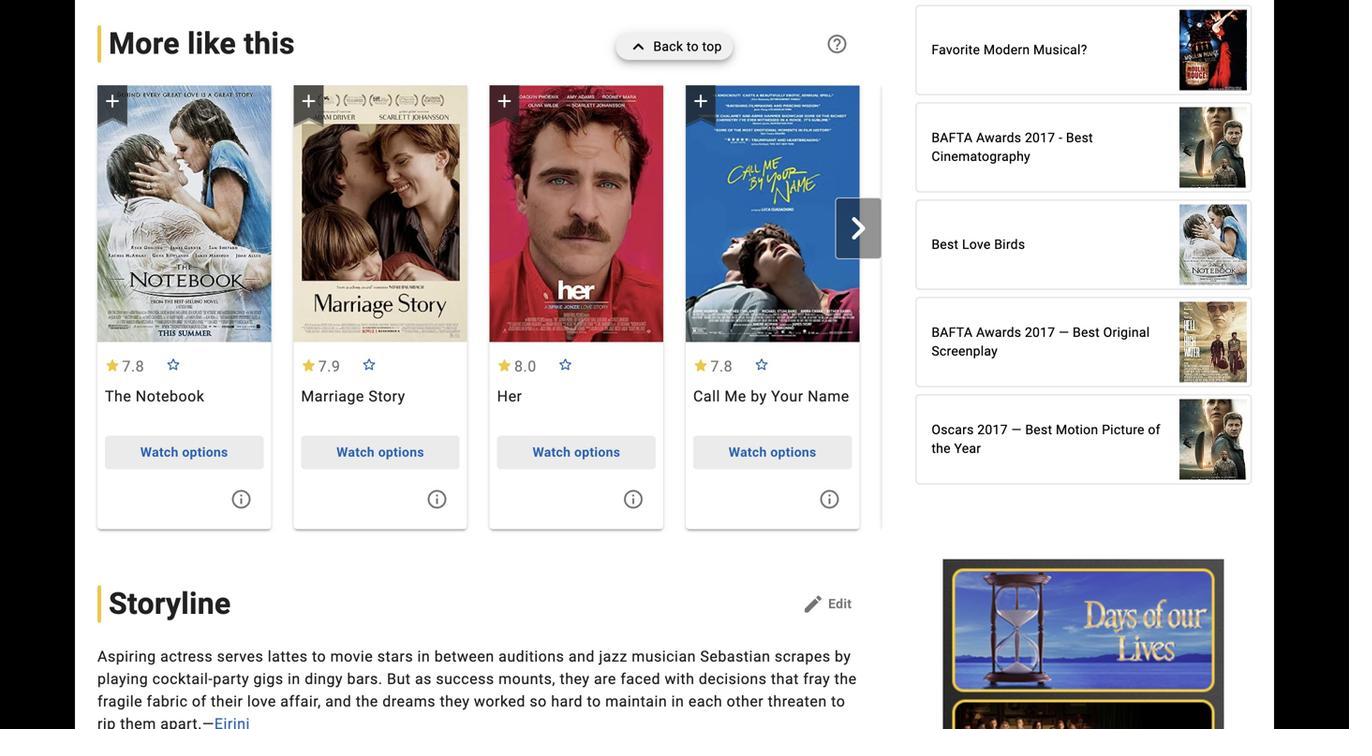 Task type: vqa. For each thing, say whether or not it's contained in the screenshot.
Year
yes



Task type: locate. For each thing, give the bounding box(es) containing it.
jazz
[[599, 648, 628, 666]]

options down the notebook link
[[182, 445, 228, 461]]

watch options down call me by your name link
[[729, 445, 817, 461]]

and
[[569, 648, 595, 666], [325, 693, 352, 711]]

star inline image for 8.0
[[497, 360, 512, 372]]

2 horizontal spatial star inline image
[[497, 360, 512, 372]]

1 horizontal spatial by
[[835, 648, 851, 666]]

the great gatsby image
[[882, 86, 1056, 342]]

add image down more
[[101, 90, 124, 112]]

star border inline image
[[166, 359, 181, 371], [362, 359, 377, 371], [558, 359, 573, 371], [754, 359, 769, 371]]

options for her
[[574, 445, 620, 461]]

1 vertical spatial bafta
[[932, 325, 973, 340]]

1 watch options button from the left
[[105, 436, 264, 470]]

-
[[1059, 130, 1063, 146]]

1 options from the left
[[182, 445, 228, 461]]

star border inline image up notebook
[[166, 359, 181, 371]]

2 options from the left
[[378, 445, 424, 461]]

2017
[[1025, 130, 1056, 146], [1025, 325, 1056, 340], [978, 422, 1008, 438]]

star border inline image right 8.0
[[558, 359, 573, 371]]

7.8 for call
[[711, 358, 733, 376]]

options for call me by your name
[[771, 445, 817, 461]]

options for marriage story
[[378, 445, 424, 461]]

watch options
[[140, 445, 228, 461], [337, 445, 424, 461], [533, 445, 620, 461], [729, 445, 817, 461]]

watch down call me by your name link
[[729, 445, 767, 461]]

1 horizontal spatial 7.8
[[711, 358, 733, 376]]

forest whitaker, amy adams, and jeremy renner in arrival (2016) image
[[1180, 98, 1247, 197], [1180, 390, 1247, 490]]

marriage
[[301, 388, 364, 406]]

3 watch options from the left
[[533, 445, 620, 461]]

— inside 'oscars 2017 — best motion picture of the year'
[[1012, 422, 1022, 438]]

auditions
[[499, 648, 564, 666]]

2017 inside bafta awards 2017 - best cinematography
[[1025, 130, 1056, 146]]

3 watch options button from the left
[[497, 436, 656, 470]]

best left original
[[1073, 325, 1100, 340]]

2 vertical spatial 2017
[[978, 422, 1008, 438]]

more about this image
[[230, 489, 252, 511], [426, 489, 449, 511], [818, 489, 841, 511]]

star border inline image up marriage story
[[362, 359, 377, 371]]

mounts,
[[499, 671, 556, 689]]

awards up the "screenplay"
[[976, 325, 1022, 340]]

0 horizontal spatial star inline image
[[105, 360, 120, 372]]

2017 inside bafta awards 2017 — best original screenplay
[[1025, 325, 1056, 340]]

awards up the cinematography
[[976, 130, 1022, 146]]

1 vertical spatial and
[[325, 693, 352, 711]]

1 bafta from the top
[[932, 130, 973, 146]]

the right fray
[[835, 671, 857, 689]]

the
[[932, 441, 951, 457], [835, 671, 857, 689], [356, 693, 378, 711]]

0 horizontal spatial more about this image
[[230, 489, 252, 511]]

0 vertical spatial bafta
[[932, 130, 973, 146]]

watch options down marriage story link
[[337, 445, 424, 461]]

2017 left original
[[1025, 325, 1056, 340]]

in down lattes
[[288, 671, 301, 689]]

1 vertical spatial they
[[440, 693, 470, 711]]

threaten
[[768, 693, 827, 711]]

7.9
[[318, 358, 341, 376]]

0 horizontal spatial add image
[[101, 90, 124, 112]]

screenplay
[[932, 344, 998, 359]]

notebook
[[136, 388, 205, 406]]

1 add image from the left
[[297, 90, 320, 112]]

and left jazz
[[569, 648, 595, 666]]

cinematography
[[932, 149, 1031, 164]]

serves
[[217, 648, 264, 666]]

1 horizontal spatial star inline image
[[301, 360, 316, 372]]

best
[[1066, 130, 1093, 146], [932, 237, 959, 252], [1073, 325, 1100, 340], [1025, 422, 1053, 438]]

to left top
[[687, 39, 699, 54]]

in up as
[[417, 648, 430, 666]]

0 horizontal spatial by
[[751, 388, 767, 406]]

2017 left -
[[1025, 130, 1056, 146]]

by inside the aspiring actress serves lattes to movie stars in between auditions and jazz musician sebastian scrapes by playing cocktail-party gigs in dingy bars. but as success mounts, they are faced with decisions that fray the fragile fabric of their love affair, and the dreams they worked so hard to maintain in each other threaten to rip them apart.
[[835, 648, 851, 666]]

4 watch from the left
[[729, 445, 767, 461]]

by inside call me by your name link
[[751, 388, 767, 406]]

but
[[387, 671, 411, 689]]

2 star border inline image from the left
[[362, 359, 377, 371]]

their
[[211, 693, 243, 711]]

actress
[[160, 648, 213, 666]]

7.8 right star inline image
[[711, 358, 733, 376]]

2 horizontal spatial the
[[932, 441, 951, 457]]

watch options down her link
[[533, 445, 620, 461]]

7.8 for the
[[122, 358, 144, 376]]

movie
[[330, 648, 373, 666]]

by right me
[[751, 388, 767, 406]]

this
[[244, 26, 295, 62]]

0 vertical spatial 2017
[[1025, 130, 1056, 146]]

add image
[[297, 90, 320, 112], [494, 90, 516, 112]]

fragile
[[97, 693, 143, 711]]

add image for 7.9
[[297, 90, 320, 112]]

1 vertical spatial awards
[[976, 325, 1022, 340]]

3 more about this image from the left
[[818, 489, 841, 511]]

musical?
[[1034, 42, 1088, 58]]

2 horizontal spatial more about this image
[[818, 489, 841, 511]]

1 add image from the left
[[101, 90, 124, 112]]

1 vertical spatial by
[[835, 648, 851, 666]]

1 vertical spatial the
[[835, 671, 857, 689]]

watch down the notebook link
[[140, 445, 179, 461]]

the notebook (2004) image
[[1180, 195, 1247, 295]]

fabric
[[147, 693, 188, 711]]

— left original
[[1059, 325, 1069, 340]]

2 forest whitaker, amy adams, and jeremy renner in arrival (2016) image from the top
[[1180, 390, 1247, 490]]

0 vertical spatial forest whitaker, amy adams, and jeremy renner in arrival (2016) image
[[1180, 98, 1247, 197]]

0 vertical spatial they
[[560, 671, 590, 689]]

1 7.8 from the left
[[122, 358, 144, 376]]

group
[[75, 85, 1056, 534], [97, 85, 271, 530], [97, 85, 271, 343], [294, 85, 467, 530], [294, 85, 467, 343], [490, 85, 663, 530], [490, 85, 663, 343], [686, 85, 860, 530], [686, 85, 860, 343], [882, 85, 1056, 530]]

watch options for her
[[533, 445, 620, 461]]

0 horizontal spatial 7.8
[[122, 358, 144, 376]]

best right -
[[1066, 130, 1093, 146]]

0 horizontal spatial add image
[[297, 90, 320, 112]]

4 star border inline image from the left
[[754, 359, 769, 371]]

to down are
[[587, 693, 601, 711]]

watch for the notebook
[[140, 445, 179, 461]]

1 star border inline image from the left
[[166, 359, 181, 371]]

4 options from the left
[[771, 445, 817, 461]]

0 vertical spatial the
[[932, 441, 951, 457]]

oscars 2017 — best motion picture of the year
[[932, 422, 1161, 457]]

favorite modern musical?
[[932, 42, 1088, 58]]

in down with
[[672, 693, 684, 711]]

they down success
[[440, 693, 470, 711]]

options down call me by your name link
[[771, 445, 817, 461]]

1 more about this image from the left
[[230, 489, 252, 511]]

star inline image for 7.8
[[105, 360, 120, 372]]

2 7.8 from the left
[[711, 358, 733, 376]]

dreams
[[383, 693, 436, 711]]

star inline image left 7.9
[[301, 360, 316, 372]]

to
[[687, 39, 699, 54], [312, 648, 326, 666], [587, 693, 601, 711], [831, 693, 846, 711]]

as
[[415, 671, 432, 689]]

watch options button down marriage story link
[[301, 436, 460, 470]]

1 horizontal spatial in
[[417, 648, 430, 666]]

0 horizontal spatial they
[[440, 693, 470, 711]]

1 vertical spatial 2017
[[1025, 325, 1056, 340]]

0 horizontal spatial —
[[1012, 422, 1022, 438]]

—
[[1059, 325, 1069, 340], [1012, 422, 1022, 438]]

other
[[727, 693, 764, 711]]

star inline image
[[105, 360, 120, 372], [301, 360, 316, 372], [497, 360, 512, 372]]

add image for call me by your name
[[690, 90, 712, 112]]

1 awards from the top
[[976, 130, 1022, 146]]

watch
[[140, 445, 179, 461], [337, 445, 375, 461], [533, 445, 571, 461], [729, 445, 767, 461]]

2 add image from the left
[[494, 90, 516, 112]]

that
[[771, 671, 799, 689]]

0 vertical spatial in
[[417, 648, 430, 666]]

watch down her link
[[533, 445, 571, 461]]

watch down marriage story link
[[337, 445, 375, 461]]

of up 'apart.'
[[192, 693, 207, 711]]

2 add image from the left
[[690, 90, 712, 112]]

awards
[[976, 130, 1022, 146], [976, 325, 1022, 340]]

the down bars.
[[356, 693, 378, 711]]

birds
[[994, 237, 1025, 252]]

the notebook
[[105, 388, 205, 406]]

2 awards from the top
[[976, 325, 1022, 340]]

watch options down the notebook link
[[140, 445, 228, 461]]

2 watch options from the left
[[337, 445, 424, 461]]

1 star inline image from the left
[[105, 360, 120, 372]]

2 watch from the left
[[337, 445, 375, 461]]

star border inline image for marriage story
[[362, 359, 377, 371]]

affair,
[[280, 693, 321, 711]]

star border inline image up call me by your name
[[754, 359, 769, 371]]

bafta awards 2017 - best cinematography link
[[917, 98, 1251, 197]]

and down the dingy
[[325, 693, 352, 711]]

options down marriage story link
[[378, 445, 424, 461]]

1 horizontal spatial they
[[560, 671, 590, 689]]

3 watch from the left
[[533, 445, 571, 461]]

watch options button down call me by your name link
[[693, 436, 852, 470]]

modern
[[984, 42, 1030, 58]]

to up the dingy
[[312, 648, 326, 666]]

bafta up the cinematography
[[932, 130, 973, 146]]

they up the hard
[[560, 671, 590, 689]]

bafta inside bafta awards 2017 — best original screenplay
[[932, 325, 973, 340]]

watch for her
[[533, 445, 571, 461]]

1 vertical spatial —
[[1012, 422, 1022, 438]]

playing
[[97, 671, 148, 689]]

1 vertical spatial of
[[192, 693, 207, 711]]

favorite modern musical? link
[[917, 0, 1251, 100]]

bafta inside bafta awards 2017 - best cinematography
[[932, 130, 973, 146]]

1 horizontal spatial more about this image
[[426, 489, 449, 511]]

watch options button
[[105, 436, 264, 470], [301, 436, 460, 470], [497, 436, 656, 470], [693, 436, 852, 470]]

watch options button down her link
[[497, 436, 656, 470]]

original
[[1104, 325, 1150, 340]]

1 horizontal spatial —
[[1059, 325, 1069, 340]]

star inline image left 8.0
[[497, 360, 512, 372]]

2 watch options button from the left
[[301, 436, 460, 470]]

apart.
[[160, 716, 202, 730]]

1 horizontal spatial add image
[[690, 90, 712, 112]]

1 horizontal spatial add image
[[494, 90, 516, 112]]

3 star border inline image from the left
[[558, 359, 573, 371]]

by right scrapes
[[835, 648, 851, 666]]

0 horizontal spatial the
[[356, 693, 378, 711]]

1 watch options from the left
[[140, 445, 228, 461]]

bafta
[[932, 130, 973, 146], [932, 325, 973, 340]]

0 vertical spatial of
[[1148, 422, 1161, 438]]

7.8 up the
[[122, 358, 144, 376]]

oscars 2017 — best motion picture of the year link
[[917, 390, 1251, 490]]

hard
[[551, 693, 583, 711]]

lattes
[[268, 648, 308, 666]]

awards inside bafta awards 2017 - best cinematography
[[976, 130, 1022, 146]]

bafta up the "screenplay"
[[932, 325, 973, 340]]

star inline image up the
[[105, 360, 120, 372]]

2 star inline image from the left
[[301, 360, 316, 372]]

add image
[[101, 90, 124, 112], [690, 90, 712, 112]]

2 more about this image from the left
[[426, 489, 449, 511]]

love
[[247, 693, 276, 711]]

options down her link
[[574, 445, 620, 461]]

3 options from the left
[[574, 445, 620, 461]]

watch options button down the notebook link
[[105, 436, 264, 470]]

2 bafta from the top
[[932, 325, 973, 340]]

0 vertical spatial awards
[[976, 130, 1022, 146]]

dingy
[[305, 671, 343, 689]]

4 watch options from the left
[[729, 445, 817, 461]]

of right picture at the right bottom of page
[[1148, 422, 1161, 438]]

bafta awards 2017 — best original screenplay link
[[917, 292, 1251, 392]]

3 star inline image from the left
[[497, 360, 512, 372]]

more about this image for marriage story
[[426, 489, 449, 511]]

favorite
[[932, 42, 980, 58]]

star inline image
[[693, 360, 708, 372]]

4 watch options button from the left
[[693, 436, 852, 470]]

2 horizontal spatial in
[[672, 693, 684, 711]]

— left motion
[[1012, 422, 1022, 438]]

1 horizontal spatial and
[[569, 648, 595, 666]]

1 horizontal spatial of
[[1148, 422, 1161, 438]]

the down oscars
[[932, 441, 951, 457]]

1 forest whitaker, amy adams, and jeremy renner in arrival (2016) image from the top
[[1180, 98, 1247, 197]]

in
[[417, 648, 430, 666], [288, 671, 301, 689], [672, 693, 684, 711]]

each
[[689, 693, 723, 711]]

to right threaten on the right of page
[[831, 693, 846, 711]]

by
[[751, 388, 767, 406], [835, 648, 851, 666]]

0 vertical spatial —
[[1059, 325, 1069, 340]]

0 vertical spatial by
[[751, 388, 767, 406]]

they
[[560, 671, 590, 689], [440, 693, 470, 711]]

the notebook image
[[97, 86, 271, 342]]

1 vertical spatial forest whitaker, amy adams, and jeremy renner in arrival (2016) image
[[1180, 390, 1247, 490]]

1 horizontal spatial the
[[835, 671, 857, 689]]

add image down top
[[690, 90, 712, 112]]

watch options button for marriage story
[[301, 436, 460, 470]]

love
[[962, 237, 991, 252]]

best left motion
[[1025, 422, 1053, 438]]

awards inside bafta awards 2017 — best original screenplay
[[976, 325, 1022, 340]]

0 horizontal spatial of
[[192, 693, 207, 711]]

0 vertical spatial and
[[569, 648, 595, 666]]

0 horizontal spatial in
[[288, 671, 301, 689]]

group containing 7.9
[[294, 85, 467, 530]]

2017 up year
[[978, 422, 1008, 438]]

me
[[725, 388, 747, 406]]

fray
[[803, 671, 830, 689]]

1 watch from the left
[[140, 445, 179, 461]]



Task type: describe. For each thing, give the bounding box(es) containing it.
watch for call me by your name
[[729, 445, 767, 461]]

aspiring actress serves lattes to movie stars in between auditions and jazz musician sebastian scrapes by playing cocktail-party gigs in dingy bars. but as success mounts, they are faced with decisions that fray the fragile fabric of their love affair, and the dreams they worked so hard to maintain in each other threaten to rip them apart.
[[97, 648, 857, 730]]

maintain
[[605, 693, 667, 711]]

motion
[[1056, 422, 1099, 438]]

best inside bafta awards 2017 - best cinematography
[[1066, 130, 1093, 146]]

expand less image
[[627, 34, 654, 60]]

watch options for call me by your name
[[729, 445, 817, 461]]

to inside button
[[687, 39, 699, 54]]

watch options button for the notebook
[[105, 436, 264, 470]]

best love birds link
[[917, 195, 1251, 295]]

best inside 'oscars 2017 — best motion picture of the year'
[[1025, 422, 1053, 438]]

picture
[[1102, 422, 1145, 438]]

star border inline image for her
[[558, 359, 573, 371]]

with
[[665, 671, 695, 689]]

success
[[436, 671, 494, 689]]

musician
[[632, 648, 696, 666]]

watch for marriage story
[[337, 445, 375, 461]]

best inside bafta awards 2017 — best original screenplay
[[1073, 325, 1100, 340]]

back to top button
[[616, 34, 733, 60]]

forest whitaker, amy adams, and jeremy renner in arrival (2016) image for oscars 2017 — best motion picture of the year
[[1180, 390, 1247, 490]]

bafta for bafta awards 2017 — best original screenplay
[[932, 325, 973, 340]]

awards for —
[[976, 325, 1022, 340]]

of inside the aspiring actress serves lattes to movie stars in between auditions and jazz musician sebastian scrapes by playing cocktail-party gigs in dingy bars. but as success mounts, they are faced with decisions that fray the fragile fabric of their love affair, and the dreams they worked so hard to maintain in each other threaten to rip them apart.
[[192, 693, 207, 711]]

of inside 'oscars 2017 — best motion picture of the year'
[[1148, 422, 1161, 438]]

group containing 8.0
[[490, 85, 663, 530]]

star border inline image for the notebook
[[166, 359, 181, 371]]

story
[[369, 388, 405, 406]]

between
[[435, 648, 494, 666]]

the
[[105, 388, 132, 406]]

2 vertical spatial in
[[672, 693, 684, 711]]

edit image
[[802, 594, 825, 616]]

rip
[[97, 716, 116, 730]]

2 vertical spatial the
[[356, 693, 378, 711]]

2017 for —
[[1025, 325, 1056, 340]]

her image
[[490, 86, 663, 342]]

more about this image
[[622, 489, 645, 511]]

watch options button for call me by your name
[[693, 436, 852, 470]]

jeff bridges, ben foster, and chris pine in hell or high water (2016) image
[[1180, 292, 1247, 392]]

1 vertical spatial in
[[288, 671, 301, 689]]

like
[[187, 26, 236, 62]]

2017 inside 'oscars 2017 — best motion picture of the year'
[[978, 422, 1008, 438]]

worked
[[474, 693, 526, 711]]

watch options for marriage story
[[337, 445, 424, 461]]

more information image
[[826, 33, 848, 55]]

aspiring
[[97, 648, 156, 666]]

call me by your name link
[[686, 387, 860, 425]]

forest whitaker, amy adams, and jeremy renner in arrival (2016) image for bafta awards 2017 - best cinematography
[[1180, 98, 1247, 197]]

— inside bafta awards 2017 — best original screenplay
[[1059, 325, 1069, 340]]

storyline
[[109, 587, 231, 622]]

bars.
[[347, 671, 383, 689]]

best left love
[[932, 237, 959, 252]]

nicole kidman and ewan mcgregor in moulin rouge! (2001) image
[[1180, 0, 1247, 100]]

oscars
[[932, 422, 974, 438]]

the inside 'oscars 2017 — best motion picture of the year'
[[932, 441, 951, 457]]

name
[[808, 388, 850, 406]]

marriage story link
[[294, 387, 467, 425]]

call me by your name
[[693, 388, 850, 406]]

awards for -
[[976, 130, 1022, 146]]

back
[[654, 39, 683, 54]]

them
[[120, 716, 156, 730]]

add image for the notebook
[[101, 90, 124, 112]]

bafta for bafta awards 2017 - best cinematography
[[932, 130, 973, 146]]

decisions
[[699, 671, 767, 689]]

back to top
[[654, 39, 722, 54]]

marriage story
[[301, 388, 405, 406]]

stars
[[377, 648, 413, 666]]

edit
[[828, 597, 852, 612]]

her
[[497, 388, 522, 406]]

more
[[109, 26, 180, 62]]

party
[[213, 671, 249, 689]]

sebastian
[[700, 648, 771, 666]]

watch options for the notebook
[[140, 445, 228, 461]]

bafta awards 2017 — best original screenplay
[[932, 325, 1150, 359]]

scrapes
[[775, 648, 831, 666]]

star inline image for 7.9
[[301, 360, 316, 372]]

chevron right inline image
[[847, 217, 870, 240]]

2017 for -
[[1025, 130, 1056, 146]]

more about this image for call me by your name
[[818, 489, 841, 511]]

gigs
[[253, 671, 284, 689]]

so
[[530, 693, 547, 711]]

your
[[771, 388, 804, 406]]

star border inline image for call me by your name
[[754, 359, 769, 371]]

call me by your name image
[[686, 86, 860, 342]]

more about this image for the notebook
[[230, 489, 252, 511]]

watch options button for her
[[497, 436, 656, 470]]

bafta awards 2017 - best cinematography
[[932, 130, 1093, 164]]

faced
[[621, 671, 661, 689]]

add image for 8.0
[[494, 90, 516, 112]]

call
[[693, 388, 720, 406]]

best love birds
[[932, 237, 1025, 252]]

year
[[954, 441, 981, 457]]

are
[[594, 671, 616, 689]]

her link
[[490, 387, 663, 425]]

options for the notebook
[[182, 445, 228, 461]]

0 horizontal spatial and
[[325, 693, 352, 711]]

more like this
[[109, 26, 295, 62]]

the notebook link
[[97, 387, 271, 425]]

8.0
[[515, 358, 537, 376]]

marriage story image
[[294, 86, 467, 342]]

top
[[702, 39, 722, 54]]

edit button
[[795, 590, 860, 620]]

cocktail-
[[152, 671, 213, 689]]



